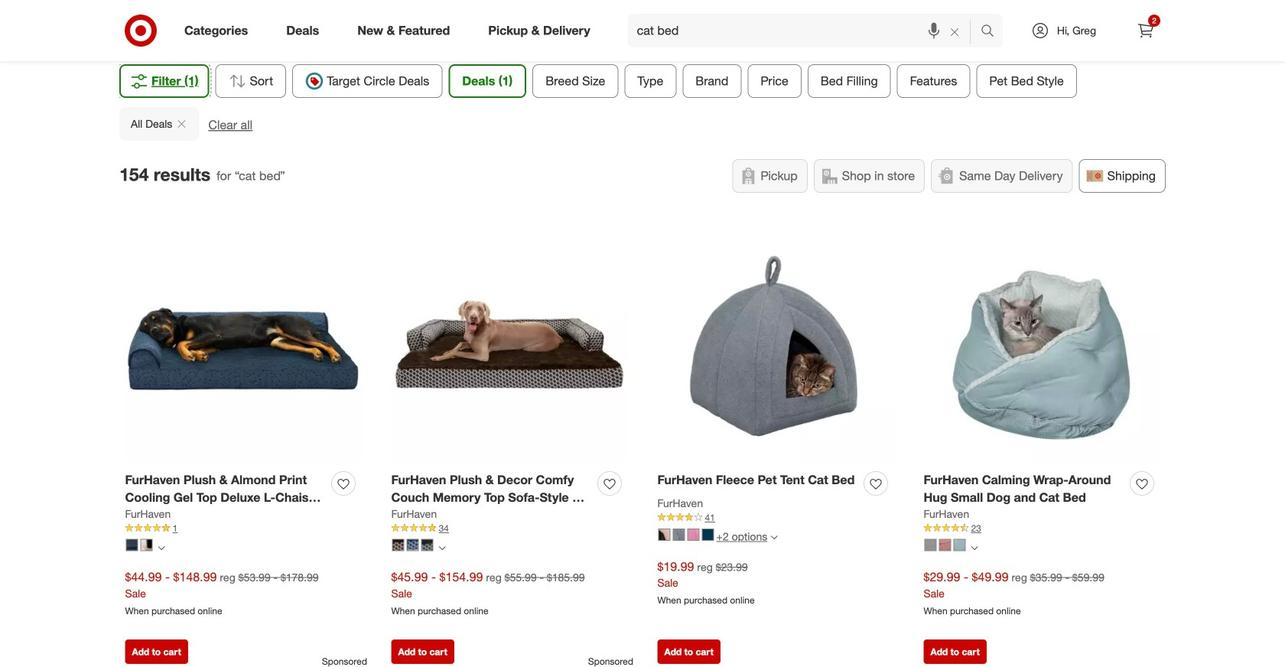 Task type: describe. For each thing, give the bounding box(es) containing it.
heather gray image
[[673, 528, 685, 541]]

diamond gray image
[[421, 539, 433, 551]]

lagoon blue image
[[702, 528, 714, 541]]

gray almonds image
[[140, 539, 153, 551]]

cotton candy pink image
[[687, 528, 700, 541]]

all colors element for diamond blue icon
[[439, 542, 446, 552]]

all colors + 2 more colors element
[[771, 532, 777, 541]]

blue almonds image
[[126, 539, 138, 551]]

all colors element for the gray almonds icon
[[158, 542, 165, 552]]



Task type: vqa. For each thing, say whether or not it's contained in the screenshot.
the shop all link at the bottom of the page
no



Task type: locate. For each thing, give the bounding box(es) containing it.
all colors element right diamond gray icon
[[439, 542, 446, 552]]

furhaven calming wrap-around hug small dog and cat bed image
[[924, 226, 1160, 463], [924, 226, 1160, 463]]

diamond brown image
[[392, 539, 404, 551]]

1 all colors element from the left
[[158, 542, 165, 552]]

furhaven plush & almond print cooling gel top deluxe l-chaise pet bed for dogs & cats image
[[125, 226, 361, 463], [125, 226, 361, 463]]

1 horizontal spatial all colors element
[[439, 542, 446, 552]]

furhaven plush & decor comfy couch memory top sofa-style pet bed for dogs & cats image
[[391, 226, 628, 463], [391, 226, 628, 463]]

2 all colors element from the left
[[439, 542, 446, 552]]

What can we help you find? suggestions appear below search field
[[628, 14, 985, 47]]

all colors + 2 more colors image
[[771, 534, 777, 541]]

furhaven fleece pet tent cat bed image
[[657, 226, 894, 463], [657, 226, 894, 463]]

0 horizontal spatial all colors element
[[158, 542, 165, 552]]

all colors image
[[439, 545, 446, 551]]

all colors element
[[158, 542, 165, 552], [439, 542, 446, 552]]

diamond blue image
[[407, 539, 419, 551]]

beige buff image
[[658, 528, 670, 541]]

all colors element right the gray almonds icon
[[158, 542, 165, 552]]

advertisement element
[[184, 0, 1102, 36]]

all colors image
[[158, 545, 165, 551]]



